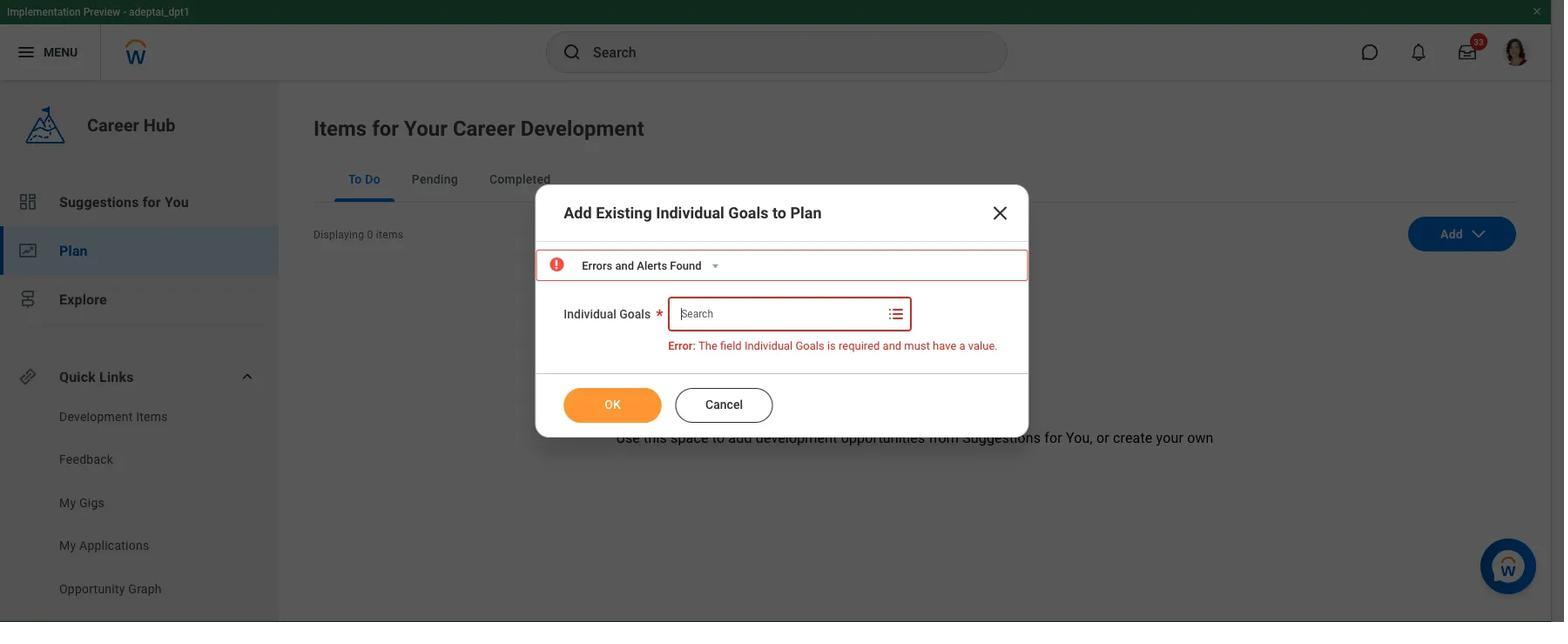 Task type: locate. For each thing, give the bounding box(es) containing it.
gigs
[[79, 496, 105, 510]]

implementation preview -   adeptai_dpt1
[[7, 6, 190, 18]]

my down my gigs
[[59, 539, 76, 554]]

items up feedback link
[[136, 410, 168, 424]]

1 horizontal spatial and
[[883, 340, 902, 353]]

applications
[[79, 539, 149, 554]]

development down search image
[[521, 116, 644, 141]]

career left hub
[[87, 115, 139, 135]]

0 horizontal spatial goals
[[620, 307, 651, 322]]

0 vertical spatial plan
[[790, 204, 822, 222]]

1 horizontal spatial to
[[773, 204, 786, 222]]

notifications large image
[[1410, 44, 1428, 61]]

for left you
[[143, 194, 161, 210]]

1 my from the top
[[59, 496, 76, 510]]

1 vertical spatial suggestions
[[963, 430, 1041, 447]]

development
[[521, 116, 644, 141], [59, 410, 133, 424]]

completed button
[[475, 157, 565, 202]]

0 horizontal spatial for
[[143, 194, 161, 210]]

for left your
[[372, 116, 399, 141]]

list containing suggestions for you
[[0, 178, 279, 324]]

1 vertical spatial items
[[136, 410, 168, 424]]

adeptai_dpt1
[[129, 6, 190, 18]]

0
[[367, 229, 373, 241]]

individual goals
[[564, 307, 651, 322]]

plan
[[790, 204, 822, 222], [59, 243, 88, 259]]

Individual Goals field
[[670, 299, 884, 330]]

this
[[644, 430, 667, 447]]

0 vertical spatial my
[[59, 496, 76, 510]]

items
[[314, 116, 367, 141], [136, 410, 168, 424]]

and left "must" in the right of the page
[[883, 340, 902, 353]]

1 horizontal spatial goals
[[728, 204, 769, 222]]

feedback
[[59, 453, 113, 467]]

0 vertical spatial individual
[[656, 204, 725, 222]]

1 horizontal spatial career
[[453, 116, 515, 141]]

my gigs
[[59, 496, 105, 510]]

value.
[[968, 340, 998, 353]]

and
[[615, 259, 634, 272], [883, 340, 902, 353]]

0 horizontal spatial individual
[[564, 307, 616, 322]]

0 horizontal spatial items
[[136, 410, 168, 424]]

my
[[59, 496, 76, 510], [59, 539, 76, 554]]

suggestions for you
[[59, 194, 189, 210]]

and left alerts
[[615, 259, 634, 272]]

cancel button
[[675, 389, 773, 423]]

for
[[372, 116, 399, 141], [143, 194, 161, 210], [1045, 430, 1063, 447]]

2 horizontal spatial individual
[[745, 340, 793, 353]]

pending
[[412, 172, 458, 186]]

1 vertical spatial list
[[0, 409, 279, 623]]

0 horizontal spatial suggestions
[[59, 194, 139, 210]]

1 vertical spatial development
[[59, 410, 133, 424]]

ok
[[604, 398, 621, 413]]

suggestions
[[59, 194, 139, 210], [963, 430, 1041, 447]]

space
[[671, 430, 709, 447]]

1 vertical spatial goals
[[620, 307, 651, 322]]

1 horizontal spatial items
[[314, 116, 367, 141]]

0 horizontal spatial and
[[615, 259, 634, 272]]

suggestions for you link
[[0, 178, 279, 226]]

must
[[904, 340, 930, 353]]

errors
[[582, 259, 612, 272]]

1 vertical spatial plan
[[59, 243, 88, 259]]

0 vertical spatial to
[[773, 204, 786, 222]]

development up feedback
[[59, 410, 133, 424]]

or
[[1097, 430, 1110, 447]]

development items link
[[57, 409, 237, 426]]

0 vertical spatial development
[[521, 116, 644, 141]]

0 vertical spatial and
[[615, 259, 634, 272]]

0 vertical spatial goals
[[728, 204, 769, 222]]

individual up found
[[656, 204, 725, 222]]

development items
[[59, 410, 168, 424]]

0 horizontal spatial development
[[59, 410, 133, 424]]

from
[[929, 430, 959, 447]]

explore link
[[0, 275, 279, 324]]

my gigs link
[[57, 495, 237, 512]]

create
[[1113, 430, 1153, 447]]

2 horizontal spatial goals
[[796, 340, 825, 353]]

list
[[0, 178, 279, 324], [0, 409, 279, 623]]

individual down errors
[[564, 307, 616, 322]]

for inside list
[[143, 194, 161, 210]]

individual down individual goals field
[[745, 340, 793, 353]]

hub
[[144, 115, 175, 135]]

individual
[[656, 204, 725, 222], [564, 307, 616, 322], [745, 340, 793, 353]]

onboarding home image
[[17, 240, 38, 261]]

1 horizontal spatial for
[[372, 116, 399, 141]]

for for you
[[143, 194, 161, 210]]

found
[[670, 259, 702, 272]]

0 vertical spatial list
[[0, 178, 279, 324]]

implementation preview -   adeptai_dpt1 banner
[[0, 0, 1551, 80]]

required
[[839, 340, 880, 353]]

0 horizontal spatial plan
[[59, 243, 88, 259]]

tab list containing to do
[[314, 157, 1516, 203]]

tab list
[[314, 157, 1516, 203]]

do
[[365, 172, 381, 186]]

field
[[720, 340, 742, 353]]

add
[[728, 430, 752, 447]]

2 my from the top
[[59, 539, 76, 554]]

graph
[[128, 582, 162, 597]]

pending button
[[398, 157, 472, 202]]

2 vertical spatial goals
[[796, 340, 825, 353]]

career hub
[[87, 115, 175, 135]]

career right your
[[453, 116, 515, 141]]

1 list from the top
[[0, 178, 279, 324]]

suggestions right from on the right bottom
[[963, 430, 1041, 447]]

1 vertical spatial my
[[59, 539, 76, 554]]

0 vertical spatial suggestions
[[59, 194, 139, 210]]

explore
[[59, 291, 107, 308]]

add existing individual goals to plan
[[564, 204, 822, 222]]

goals
[[728, 204, 769, 222], [620, 307, 651, 322], [796, 340, 825, 353]]

1 horizontal spatial plan
[[790, 204, 822, 222]]

add
[[564, 204, 592, 222]]

0 vertical spatial items
[[314, 116, 367, 141]]

opportunity graph
[[59, 582, 162, 597]]

-
[[123, 6, 126, 18]]

suggestions up the "plan" link
[[59, 194, 139, 210]]

you,
[[1066, 430, 1093, 447]]

to do
[[348, 172, 381, 186]]

close environment banner image
[[1532, 6, 1543, 17]]

0 vertical spatial for
[[372, 116, 399, 141]]

suggestions inside list
[[59, 194, 139, 210]]

1 horizontal spatial individual
[[656, 204, 725, 222]]

items up to
[[314, 116, 367, 141]]

items
[[376, 229, 404, 241]]

my left gigs
[[59, 496, 76, 510]]

profile logan mcneil element
[[1492, 33, 1541, 71]]

1 vertical spatial for
[[143, 194, 161, 210]]

displaying
[[314, 229, 364, 241]]

1 vertical spatial to
[[712, 430, 725, 447]]

2 vertical spatial for
[[1045, 430, 1063, 447]]

for left 'you,'
[[1045, 430, 1063, 447]]

error: the field individual goals is required and must have a value.
[[668, 340, 998, 353]]

career
[[87, 115, 139, 135], [453, 116, 515, 141]]

my applications link
[[57, 538, 237, 555]]

2 list from the top
[[0, 409, 279, 623]]

to
[[773, 204, 786, 222], [712, 430, 725, 447]]

plan link
[[0, 226, 279, 275]]

development inside list
[[59, 410, 133, 424]]

alerts
[[637, 259, 667, 272]]

use this space to add development opportunities from suggestions for you, or create your own
[[616, 430, 1214, 447]]

errors and alerts found
[[582, 259, 702, 272]]

completed
[[489, 172, 551, 186]]

implementation
[[7, 6, 81, 18]]

0 horizontal spatial to
[[712, 430, 725, 447]]



Task type: vqa. For each thing, say whether or not it's contained in the screenshot.
the 'Opportunity Graph' link
yes



Task type: describe. For each thing, give the bounding box(es) containing it.
2 horizontal spatial for
[[1045, 430, 1063, 447]]

is
[[827, 340, 836, 353]]

timeline milestone image
[[17, 289, 38, 310]]

1 horizontal spatial suggestions
[[963, 430, 1041, 447]]

my for my applications
[[59, 539, 76, 554]]

inbox large image
[[1459, 44, 1476, 61]]

search image
[[562, 42, 583, 63]]

1 horizontal spatial development
[[521, 116, 644, 141]]

preview
[[83, 6, 120, 18]]

opportunities
[[841, 430, 925, 447]]

have
[[933, 340, 957, 353]]

exclamation image
[[550, 259, 563, 272]]

own
[[1187, 430, 1214, 447]]

the
[[699, 340, 718, 353]]

feedback link
[[57, 452, 237, 469]]

to
[[348, 172, 362, 186]]

your
[[404, 116, 448, 141]]

error:
[[668, 340, 696, 353]]

cancel
[[705, 398, 743, 413]]

list containing development items
[[0, 409, 279, 623]]

0 horizontal spatial career
[[87, 115, 139, 135]]

to inside dialog
[[773, 204, 786, 222]]

my applications
[[59, 539, 149, 554]]

development
[[756, 430, 837, 447]]

displaying 0 items
[[314, 229, 404, 241]]

for for your
[[372, 116, 399, 141]]

items for your career development
[[314, 116, 644, 141]]

opportunity
[[59, 582, 125, 597]]

2 vertical spatial individual
[[745, 340, 793, 353]]

your
[[1156, 430, 1184, 447]]

a
[[959, 340, 966, 353]]

items inside development items link
[[136, 410, 168, 424]]

to do button
[[334, 157, 394, 202]]

plan inside dialog
[[790, 204, 822, 222]]

my for my gigs
[[59, 496, 76, 510]]

caret down image
[[710, 260, 722, 272]]

ok button
[[564, 389, 661, 423]]

1 vertical spatial individual
[[564, 307, 616, 322]]

1 vertical spatial and
[[883, 340, 902, 353]]

prompts image
[[886, 304, 907, 325]]

opportunity graph link
[[57, 581, 237, 598]]

existing
[[596, 204, 652, 222]]

dashboard image
[[17, 192, 38, 213]]

you
[[165, 194, 189, 210]]

use
[[616, 430, 640, 447]]

add existing individual goals to plan dialog
[[535, 184, 1029, 438]]

x image
[[990, 203, 1011, 224]]

plan inside list
[[59, 243, 88, 259]]



